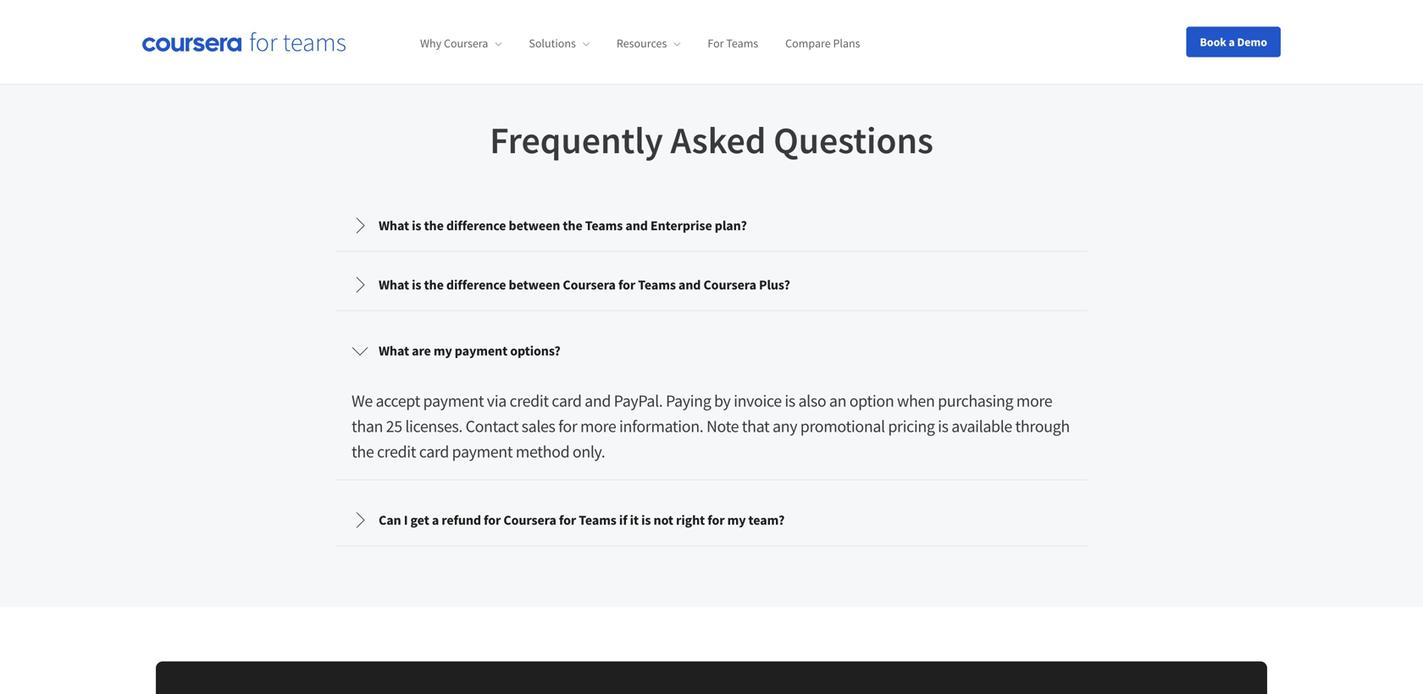 Task type: locate. For each thing, give the bounding box(es) containing it.
0 horizontal spatial credit
[[377, 441, 416, 463]]

coursera
[[444, 36, 488, 51], [563, 277, 616, 294], [704, 277, 756, 294], [504, 512, 556, 529]]

credit down 25
[[377, 441, 416, 463]]

2 difference from the top
[[446, 277, 506, 294]]

1 vertical spatial difference
[[446, 277, 506, 294]]

1 between from the top
[[509, 217, 560, 234]]

my left the team?
[[727, 512, 746, 529]]

get
[[410, 512, 429, 529]]

between up what is the difference between coursera for teams and coursera plus?
[[509, 217, 560, 234]]

1 vertical spatial what
[[379, 277, 409, 294]]

1 vertical spatial credit
[[377, 441, 416, 463]]

1 horizontal spatial my
[[727, 512, 746, 529]]

between down what is the difference between the teams and enterprise plan?
[[509, 277, 560, 294]]

more up through
[[1016, 391, 1052, 412]]

and left 'paypal.'
[[585, 391, 611, 412]]

1 what from the top
[[379, 217, 409, 234]]

coursera right refund
[[504, 512, 556, 529]]

is
[[412, 217, 421, 234], [412, 277, 421, 294], [785, 391, 795, 412], [938, 416, 949, 437], [641, 512, 651, 529]]

between inside dropdown button
[[509, 217, 560, 234]]

0 vertical spatial difference
[[446, 217, 506, 234]]

difference
[[446, 217, 506, 234], [446, 277, 506, 294]]

1 horizontal spatial and
[[626, 217, 648, 234]]

1 vertical spatial between
[[509, 277, 560, 294]]

0 vertical spatial what
[[379, 217, 409, 234]]

and
[[626, 217, 648, 234], [679, 277, 701, 294], [585, 391, 611, 412]]

card up sales
[[552, 391, 582, 412]]

teams
[[726, 36, 758, 51], [585, 217, 623, 234], [638, 277, 676, 294], [579, 512, 617, 529]]

the inside what is the difference between coursera for teams and coursera plus? dropdown button
[[424, 277, 444, 294]]

promotional
[[800, 416, 885, 437]]

payment up via
[[455, 343, 508, 360]]

0 horizontal spatial more
[[580, 416, 616, 437]]

1 vertical spatial and
[[679, 277, 701, 294]]

1 horizontal spatial card
[[552, 391, 582, 412]]

0 vertical spatial payment
[[455, 343, 508, 360]]

for
[[708, 36, 724, 51]]

0 vertical spatial my
[[434, 343, 452, 360]]

teams inside what is the difference between coursera for teams and coursera plus? dropdown button
[[638, 277, 676, 294]]

0 vertical spatial between
[[509, 217, 560, 234]]

2 vertical spatial and
[[585, 391, 611, 412]]

between for coursera
[[509, 277, 560, 294]]

25
[[386, 416, 402, 437]]

the inside we accept payment via credit card and paypal. paying by invoice is also an option when purchasing more than 25 licenses. contact sales for more information. note that any promotional pricing is available through the credit card payment method only.
[[352, 441, 374, 463]]

what are my payment options?
[[379, 343, 561, 360]]

a right book
[[1229, 34, 1235, 50]]

credit up sales
[[510, 391, 549, 412]]

what inside dropdown button
[[379, 277, 409, 294]]

what is the difference between coursera for teams and coursera plus?
[[379, 277, 790, 294]]

what
[[379, 217, 409, 234], [379, 277, 409, 294], [379, 343, 409, 360]]

is inside what is the difference between the teams and enterprise plan? dropdown button
[[412, 217, 421, 234]]

between
[[509, 217, 560, 234], [509, 277, 560, 294]]

card down 'licenses.'
[[419, 441, 449, 463]]

also
[[798, 391, 826, 412]]

my right are
[[434, 343, 452, 360]]

plans
[[833, 36, 860, 51]]

more
[[1016, 391, 1052, 412], [580, 416, 616, 437]]

an
[[829, 391, 846, 412]]

0 horizontal spatial a
[[432, 512, 439, 529]]

3 what from the top
[[379, 343, 409, 360]]

solutions
[[529, 36, 576, 51]]

the
[[424, 217, 444, 234], [563, 217, 583, 234], [424, 277, 444, 294], [352, 441, 374, 463]]

and down enterprise at top
[[679, 277, 701, 294]]

is inside what is the difference between coursera for teams and coursera plus? dropdown button
[[412, 277, 421, 294]]

book
[[1200, 34, 1227, 50]]

what for what is the difference between coursera for teams and coursera plus?
[[379, 277, 409, 294]]

through
[[1015, 416, 1070, 437]]

0 horizontal spatial and
[[585, 391, 611, 412]]

options?
[[510, 343, 561, 360]]

0 vertical spatial a
[[1229, 34, 1235, 50]]

1 horizontal spatial more
[[1016, 391, 1052, 412]]

card
[[552, 391, 582, 412], [419, 441, 449, 463]]

teams up what is the difference between coursera for teams and coursera plus?
[[585, 217, 623, 234]]

between inside dropdown button
[[509, 277, 560, 294]]

and inside dropdown button
[[679, 277, 701, 294]]

by
[[714, 391, 731, 412]]

teams inside can i get a refund for coursera for teams if it is not right for my team? dropdown button
[[579, 512, 617, 529]]

information.
[[619, 416, 703, 437]]

a right get
[[432, 512, 439, 529]]

compare plans link
[[786, 36, 860, 51]]

team?
[[749, 512, 785, 529]]

what is the difference between coursera for teams and coursera plus? button
[[338, 261, 1085, 309]]

licenses.
[[405, 416, 463, 437]]

a inside dropdown button
[[432, 512, 439, 529]]

a
[[1229, 34, 1235, 50], [432, 512, 439, 529]]

2 between from the top
[[509, 277, 560, 294]]

more up only.
[[580, 416, 616, 437]]

2 vertical spatial what
[[379, 343, 409, 360]]

1 vertical spatial card
[[419, 441, 449, 463]]

0 vertical spatial credit
[[510, 391, 549, 412]]

pricing
[[888, 416, 935, 437]]

my
[[434, 343, 452, 360], [727, 512, 746, 529]]

is inside can i get a refund for coursera for teams if it is not right for my team? dropdown button
[[641, 512, 651, 529]]

enterprise
[[651, 217, 712, 234]]

2 horizontal spatial and
[[679, 277, 701, 294]]

teams left if
[[579, 512, 617, 529]]

credit
[[510, 391, 549, 412], [377, 441, 416, 463]]

1 horizontal spatial a
[[1229, 34, 1235, 50]]

1 vertical spatial a
[[432, 512, 439, 529]]

difference inside dropdown button
[[446, 217, 506, 234]]

option
[[850, 391, 894, 412]]

paypal.
[[614, 391, 663, 412]]

coursera down what is the difference between the teams and enterprise plan?
[[563, 277, 616, 294]]

and left enterprise at top
[[626, 217, 648, 234]]

compare plans
[[786, 36, 860, 51]]

resources link
[[617, 36, 681, 51]]

payment
[[455, 343, 508, 360], [423, 391, 484, 412], [452, 441, 513, 463]]

payment up 'licenses.'
[[423, 391, 484, 412]]

1 difference from the top
[[446, 217, 506, 234]]

accept
[[376, 391, 420, 412]]

0 vertical spatial and
[[626, 217, 648, 234]]

book a demo button
[[1187, 27, 1281, 57]]

payment down "contact"
[[452, 441, 513, 463]]

for teams link
[[708, 36, 758, 51]]

invoice
[[734, 391, 782, 412]]

for
[[618, 277, 636, 294], [558, 416, 577, 437], [484, 512, 501, 529], [559, 512, 576, 529], [708, 512, 725, 529]]

not
[[654, 512, 673, 529]]

are
[[412, 343, 431, 360]]

2 what from the top
[[379, 277, 409, 294]]

teams down enterprise at top
[[638, 277, 676, 294]]

teams inside dropdown button
[[585, 217, 623, 234]]

difference inside dropdown button
[[446, 277, 506, 294]]



Task type: vqa. For each thing, say whether or not it's contained in the screenshot.
14- on the left bottom
no



Task type: describe. For each thing, give the bounding box(es) containing it.
can
[[379, 512, 401, 529]]

what is the difference between the teams and enterprise plan?
[[379, 217, 747, 234]]

0 vertical spatial card
[[552, 391, 582, 412]]

questions
[[774, 117, 934, 164]]

can i get a refund for coursera for teams if it is not right for my team? button
[[338, 497, 1085, 544]]

via
[[487, 391, 507, 412]]

0 horizontal spatial card
[[419, 441, 449, 463]]

for inside dropdown button
[[618, 277, 636, 294]]

note
[[707, 416, 739, 437]]

contact
[[466, 416, 519, 437]]

what are my payment options? button
[[338, 327, 1085, 375]]

purchasing
[[938, 391, 1013, 412]]

sales
[[522, 416, 555, 437]]

2 vertical spatial payment
[[452, 441, 513, 463]]

refund
[[442, 512, 481, 529]]

1 horizontal spatial credit
[[510, 391, 549, 412]]

coursera right the why
[[444, 36, 488, 51]]

it
[[630, 512, 639, 529]]

frequently asked questions
[[490, 117, 934, 164]]

what is the difference between the teams and enterprise plan? button
[[338, 202, 1085, 250]]

0 horizontal spatial my
[[434, 343, 452, 360]]

only.
[[573, 441, 605, 463]]

if
[[619, 512, 627, 529]]

demo
[[1237, 34, 1267, 50]]

book a demo
[[1200, 34, 1267, 50]]

coursera for teams image
[[142, 32, 346, 52]]

paying
[[666, 391, 711, 412]]

for teams
[[708, 36, 758, 51]]

we
[[352, 391, 373, 412]]

what for what is the difference between the teams and enterprise plan?
[[379, 217, 409, 234]]

available
[[952, 416, 1012, 437]]

any
[[773, 416, 797, 437]]

and inside we accept payment via credit card and paypal. paying by invoice is also an option when purchasing more than 25 licenses. contact sales for more information. note that any promotional pricing is available through the credit card payment method only.
[[585, 391, 611, 412]]

difference for the
[[446, 217, 506, 234]]

i
[[404, 512, 408, 529]]

payment inside dropdown button
[[455, 343, 508, 360]]

0 vertical spatial more
[[1016, 391, 1052, 412]]

resources
[[617, 36, 667, 51]]

can i get a refund for coursera for teams if it is not right for my team?
[[379, 512, 785, 529]]

why
[[420, 36, 442, 51]]

asked
[[671, 117, 766, 164]]

what for what are my payment options?
[[379, 343, 409, 360]]

right
[[676, 512, 705, 529]]

between for the
[[509, 217, 560, 234]]

1 vertical spatial payment
[[423, 391, 484, 412]]

why coursera
[[420, 36, 488, 51]]

for inside we accept payment via credit card and paypal. paying by invoice is also an option when purchasing more than 25 licenses. contact sales for more information. note that any promotional pricing is available through the credit card payment method only.
[[558, 416, 577, 437]]

and inside dropdown button
[[626, 217, 648, 234]]

1 vertical spatial more
[[580, 416, 616, 437]]

frequently
[[490, 117, 663, 164]]

why coursera link
[[420, 36, 502, 51]]

plan?
[[715, 217, 747, 234]]

than
[[352, 416, 383, 437]]

a inside button
[[1229, 34, 1235, 50]]

1 vertical spatial my
[[727, 512, 746, 529]]

plus?
[[759, 277, 790, 294]]

coursera left plus?
[[704, 277, 756, 294]]

compare
[[786, 36, 831, 51]]

we accept payment via credit card and paypal. paying by invoice is also an option when purchasing more than 25 licenses. contact sales for more information. note that any promotional pricing is available through the credit card payment method only.
[[352, 391, 1070, 463]]

teams right for
[[726, 36, 758, 51]]

coursera inside dropdown button
[[504, 512, 556, 529]]

solutions link
[[529, 36, 590, 51]]

when
[[897, 391, 935, 412]]

method
[[516, 441, 570, 463]]

that
[[742, 416, 770, 437]]

difference for coursera
[[446, 277, 506, 294]]



